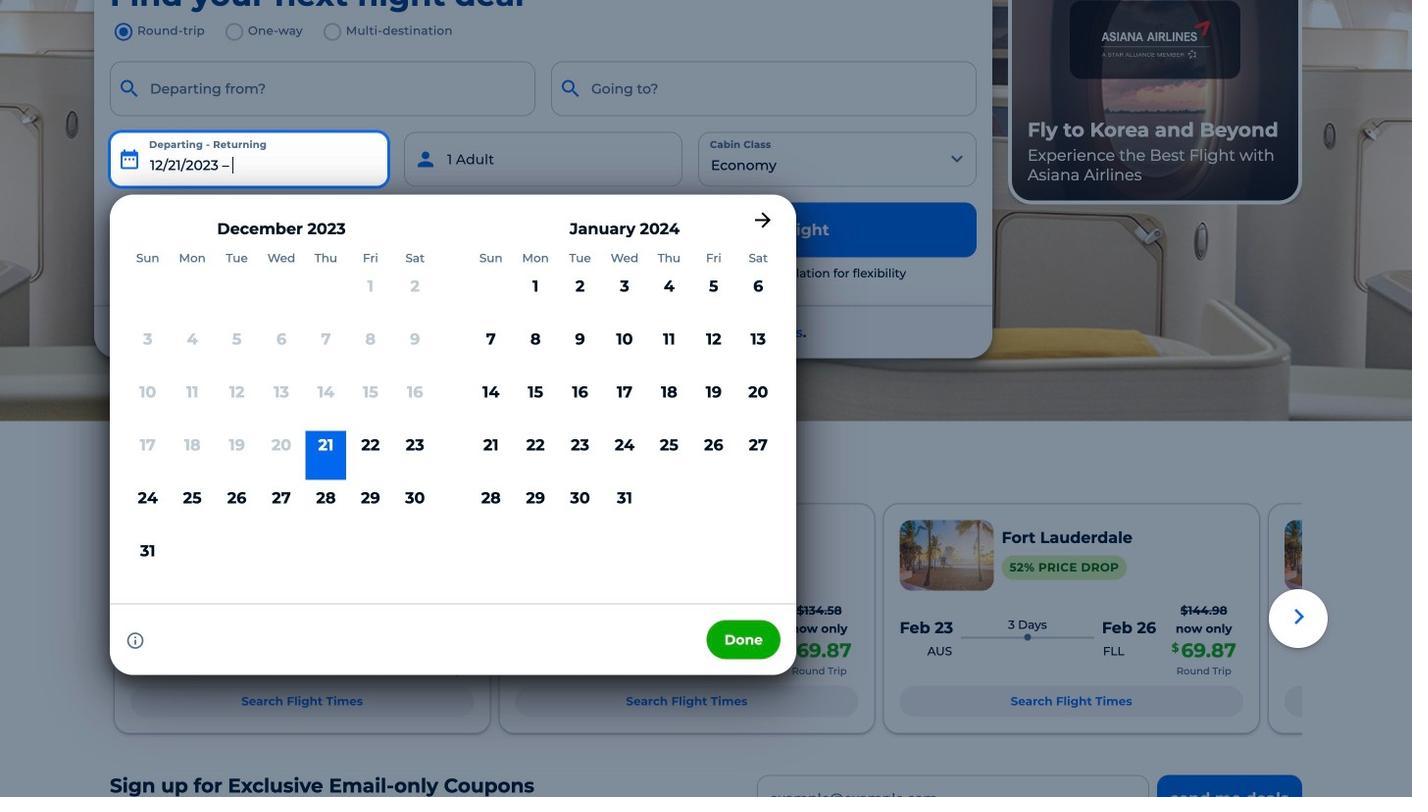 Task type: describe. For each thing, give the bounding box(es) containing it.
2 fort lauderdale image image from the left
[[900, 520, 994, 591]]

show february 2024 image
[[751, 208, 775, 232]]

Departing from? field
[[110, 61, 535, 116]]

none field going to?
[[551, 61, 977, 116]]

traveler selection text field
[[404, 132, 683, 187]]

next image
[[1284, 601, 1316, 633]]



Task type: locate. For each thing, give the bounding box(es) containing it.
1 fort lauderdale image image from the left
[[130, 520, 225, 591]]

0 horizontal spatial fort lauderdale image image
[[130, 520, 225, 591]]

fort lauderdale image image
[[130, 520, 225, 591], [900, 520, 994, 591]]

advertisement region
[[1008, 0, 1302, 205]]

0 horizontal spatial none field
[[110, 61, 535, 116]]

none field departing from?
[[110, 61, 535, 116]]

Going to? field
[[551, 61, 977, 116]]

2 none field from the left
[[551, 61, 977, 116]]

Promotion email input field
[[757, 775, 1149, 797]]

1 horizontal spatial none field
[[551, 61, 977, 116]]

1 horizontal spatial fort lauderdale image image
[[900, 520, 994, 591]]

Departing – Returning Date Picker field
[[110, 132, 388, 187]]

flight-search-form element
[[102, 18, 1412, 675]]

None field
[[110, 61, 535, 116], [551, 61, 977, 116]]

1 none field from the left
[[110, 61, 535, 116]]



Task type: vqa. For each thing, say whether or not it's contained in the screenshot.
Fort Lauderdale image to the right
no



